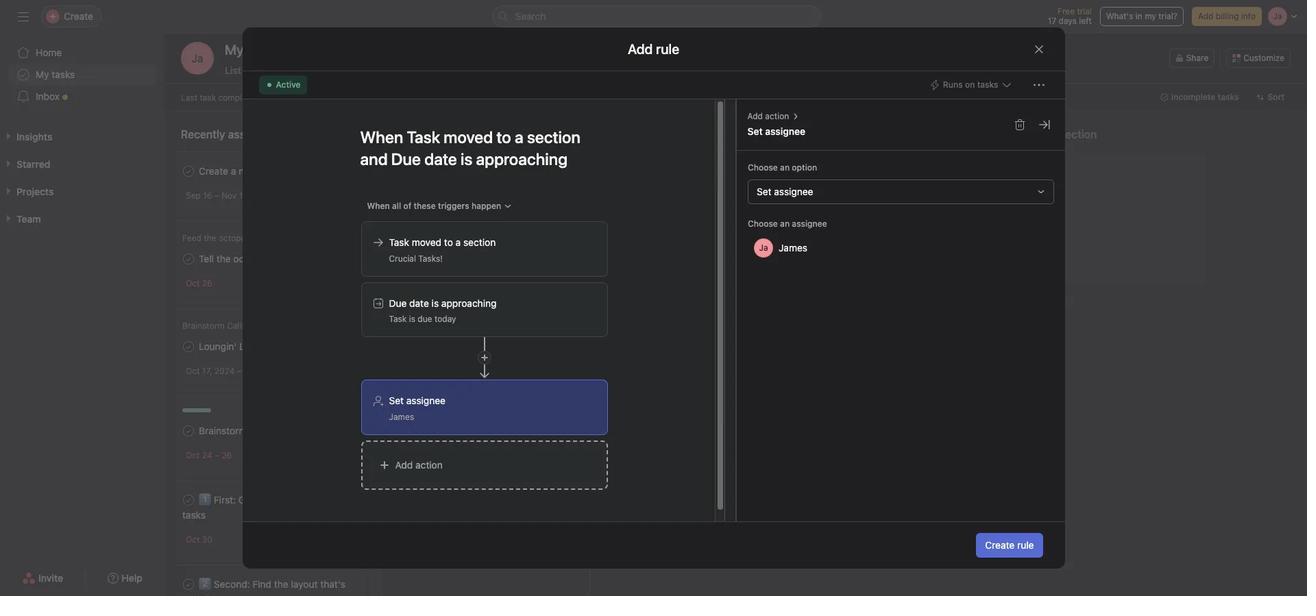 Task type: describe. For each thing, give the bounding box(es) containing it.
to
[[444, 237, 453, 248]]

board
[[258, 64, 285, 76]]

meeting
[[446, 334, 482, 346]]

laguna
[[239, 341, 272, 352]]

30
[[202, 535, 212, 545]]

0 vertical spatial brainstorm
[[182, 321, 225, 331]]

0 vertical spatial set assignee
[[748, 125, 806, 137]]

1 vertical spatial section
[[463, 237, 496, 248]]

when
[[367, 201, 390, 211]]

oct 30 button
[[186, 535, 212, 545]]

completed checkbox for brainstorm california cola flavors
[[180, 423, 197, 440]]

task for second add task button from the left
[[909, 167, 928, 178]]

inbox link
[[8, 86, 156, 108]]

team
[[401, 349, 423, 361]]

share button
[[1170, 49, 1215, 68]]

1 vertical spatial james
[[389, 412, 414, 422]]

Add a name for this rule text field
[[351, 121, 608, 175]]

when all of these triggers happen
[[367, 201, 501, 211]]

add section button
[[1015, 122, 1103, 147]]

task is due today
[[389, 314, 456, 324]]

my inside '1️⃣ first: get started using my tasks'
[[318, 494, 331, 506]]

board link
[[258, 64, 285, 83]]

feed the octopus!
[[182, 233, 253, 243]]

today
[[405, 191, 428, 201]]

task for task is due today
[[389, 314, 406, 324]]

crucial tasks!
[[389, 128, 460, 141]]

them
[[311, 253, 334, 265]]

a for laguna
[[231, 165, 236, 177]]

set assignee button
[[748, 180, 1054, 204]]

octopus
[[233, 253, 269, 265]]

17
[[1048, 16, 1057, 26]]

today 12:00am – jan 1, 2024
[[405, 191, 518, 201]]

completed image left the 1️⃣
[[180, 492, 197, 509]]

completed checkbox up "sep"
[[180, 163, 197, 180]]

oct for oct 17, 2024 –
[[186, 366, 200, 376]]

completed image for completed checkbox left of loungin'
[[180, 339, 197, 355]]

down arrow image
[[479, 337, 489, 378]]

oct down active
[[274, 92, 288, 103]]

2 horizontal spatial a
[[455, 237, 461, 248]]

free
[[1058, 6, 1075, 16]]

1 vertical spatial on
[[262, 92, 272, 103]]

1 horizontal spatial jan
[[473, 191, 487, 201]]

files
[[358, 64, 379, 76]]

objective
[[439, 250, 479, 261]]

oct 30
[[186, 535, 212, 545]]

layout
[[291, 579, 318, 590]]

feed
[[182, 233, 202, 243]]

home
[[36, 47, 62, 58]]

what's in my trial? button
[[1100, 7, 1184, 26]]

loungin' laguna lemon lime
[[199, 341, 328, 352]]

trash item image
[[1014, 119, 1025, 130]]

1 vertical spatial add action
[[395, 459, 443, 471]]

approaching
[[441, 298, 496, 309]]

task for first add task button from the left
[[700, 167, 719, 178]]

add task image
[[753, 129, 764, 140]]

oct 25 – 27
[[405, 374, 450, 385]]

2 vertical spatial set assignee
[[389, 395, 445, 407]]

my inside global element
[[36, 69, 49, 80]]

2️⃣
[[199, 579, 211, 590]]

add another trigger image
[[480, 354, 488, 362]]

choose an assignee
[[748, 219, 827, 229]]

share
[[1187, 53, 1209, 63]]

create for brand
[[418, 165, 447, 177]]

choose for choose an option
[[748, 163, 778, 173]]

1 vertical spatial jan
[[405, 275, 418, 285]]

crucial tasks!
[[389, 254, 443, 264]]

1 16 from the left
[[203, 191, 212, 201]]

search
[[515, 10, 546, 22]]

1 vertical spatial 24
[[202, 450, 212, 461]]

my tasks
[[36, 69, 75, 80]]

runs
[[943, 80, 963, 90]]

active
[[276, 80, 301, 90]]

task moved to a section
[[389, 237, 496, 248]]

invite
[[38, 573, 63, 584]]

trial
[[1077, 6, 1092, 16]]

brand meeting with the marketing team
[[401, 334, 567, 361]]

find objective
[[418, 250, 479, 261]]

due date is approaching
[[389, 298, 496, 309]]

12:00am
[[430, 191, 463, 201]]

– for oct 24 – 26
[[215, 450, 219, 461]]

create rule button
[[977, 533, 1043, 558]]

tell the octopus you love them
[[199, 253, 334, 265]]

left
[[1079, 16, 1092, 26]]

0 vertical spatial you
[[272, 253, 288, 265]]

inbox
[[36, 91, 60, 102]]

for
[[205, 594, 218, 597]]

james inside dropdown button
[[779, 242, 807, 254]]

oct 26 button
[[186, 278, 212, 289]]

close side pane image
[[1039, 119, 1050, 130]]

what's
[[1107, 11, 1134, 21]]

assignee up james dropdown button
[[792, 219, 827, 229]]

0 horizontal spatial 26
[[202, 278, 212, 289]]

oct 24 – 26
[[186, 450, 232, 461]]

completed image for completed checkbox above team
[[399, 332, 416, 348]]

– down laguna
[[237, 366, 242, 376]]

add billing info
[[1199, 11, 1256, 21]]

second:
[[214, 579, 250, 590]]

tasks inside dropdown button
[[978, 80, 999, 90]]

1,
[[489, 191, 495, 201]]

loungin'
[[199, 341, 237, 352]]

days
[[1059, 16, 1077, 26]]

moved
[[412, 237, 441, 248]]

create rule
[[986, 540, 1034, 551]]

choose for choose an assignee
[[748, 219, 778, 229]]

octopus!
[[219, 233, 253, 243]]

– for oct 25 – 27
[[433, 374, 438, 385]]

lime
[[307, 341, 328, 352]]

due
[[417, 314, 432, 324]]

option
[[792, 163, 817, 173]]

completed image for completed checkbox on top of "sep"
[[180, 163, 197, 180]]

get
[[238, 494, 254, 506]]

james button
[[748, 236, 830, 261]]

the inside 2️⃣ second: find the layout that's right for you
[[274, 579, 289, 590]]

sep 16 – nov 16
[[186, 191, 248, 201]]

0 vertical spatial set
[[748, 125, 763, 137]]

1 horizontal spatial cola
[[294, 425, 314, 437]]

completed
[[218, 92, 260, 103]]

0 vertical spatial 24
[[290, 92, 300, 103]]

27
[[440, 374, 450, 385]]

oct for oct 30
[[186, 535, 200, 545]]

oct for oct 26
[[186, 278, 200, 289]]

the right feed
[[204, 233, 216, 243]]

last
[[181, 92, 197, 103]]

hide sidebar image
[[18, 11, 29, 22]]

17,
[[202, 366, 212, 376]]

0 horizontal spatial task
[[200, 92, 216, 103]]

lemon
[[274, 341, 304, 352]]



Task type: locate. For each thing, give the bounding box(es) containing it.
you
[[272, 253, 288, 265], [220, 594, 236, 597]]

0 horizontal spatial is
[[409, 314, 415, 324]]

add task for first add task button from the left
[[679, 167, 719, 178]]

1 horizontal spatial james
[[779, 242, 807, 254]]

1 vertical spatial brainstorm
[[199, 425, 247, 437]]

create up sep 16 – nov 16
[[199, 165, 228, 177]]

1 horizontal spatial a
[[450, 165, 455, 177]]

1 horizontal spatial add task button
[[815, 160, 990, 185]]

create a new robot up nov
[[199, 165, 283, 177]]

1 vertical spatial set assignee
[[757, 186, 813, 197]]

0 horizontal spatial tasks
[[52, 69, 75, 80]]

set down team
[[389, 395, 404, 407]]

is left due
[[409, 314, 415, 324]]

add action button
[[748, 110, 789, 123]]

create a new robot up today 12:00am – jan 1, 2024
[[418, 165, 502, 177]]

0 horizontal spatial 16
[[203, 191, 212, 201]]

0 horizontal spatial on
[[262, 92, 272, 103]]

create a new robot
[[199, 165, 283, 177], [418, 165, 502, 177]]

my right using
[[318, 494, 331, 506]]

on right runs
[[965, 80, 975, 90]]

2 choose from the top
[[748, 219, 778, 229]]

0 horizontal spatial action
[[415, 459, 443, 471]]

1 vertical spatial cola
[[294, 425, 314, 437]]

2 horizontal spatial tasks
[[978, 80, 999, 90]]

completed checkbox left the 1️⃣
[[180, 492, 197, 509]]

add section
[[1037, 128, 1097, 141]]

1 horizontal spatial robot
[[478, 165, 502, 177]]

0 horizontal spatial find
[[253, 579, 272, 590]]

tasks inside global element
[[52, 69, 75, 80]]

oct 26
[[186, 278, 212, 289]]

invite button
[[13, 566, 72, 591]]

the right with
[[506, 334, 520, 346]]

section right close side pane image
[[1060, 128, 1097, 141]]

2 horizontal spatial create
[[986, 540, 1015, 551]]

0 vertical spatial california
[[227, 321, 264, 331]]

calendar link
[[301, 64, 342, 83]]

0 horizontal spatial add action
[[395, 459, 443, 471]]

completed image for brainstorm
[[180, 423, 197, 440]]

new up today 12:00am – jan 1, 2024
[[457, 165, 476, 177]]

completed checkbox up 'oct 24 – 26'
[[180, 423, 197, 440]]

assignee down 25
[[406, 395, 445, 407]]

0 vertical spatial section
[[1060, 128, 1097, 141]]

global element
[[0, 34, 165, 116]]

1 create a new robot from the left
[[199, 165, 283, 177]]

0 vertical spatial jan
[[473, 191, 487, 201]]

right
[[182, 594, 203, 597]]

completed checkbox up right
[[180, 577, 197, 593]]

Completed checkbox
[[180, 163, 197, 180], [399, 163, 416, 180], [180, 251, 197, 267], [399, 332, 416, 348], [180, 339, 197, 355]]

1 horizontal spatial task
[[700, 167, 719, 178]]

2024 right 17, on the bottom of page
[[215, 366, 235, 376]]

runs on tasks
[[943, 80, 999, 90]]

billing
[[1216, 11, 1239, 21]]

1 vertical spatial choose
[[748, 219, 778, 229]]

1 horizontal spatial action
[[765, 111, 789, 121]]

add task image
[[544, 129, 555, 140]]

– left 27
[[433, 374, 438, 385]]

my tasks
[[225, 42, 280, 58]]

2 16 from the left
[[239, 191, 248, 201]]

james down choose an assignee on the right top of page
[[779, 242, 807, 254]]

trial?
[[1159, 11, 1178, 21]]

0 vertical spatial 2024
[[497, 191, 518, 201]]

love
[[291, 253, 309, 265]]

0 vertical spatial on
[[965, 80, 975, 90]]

0 vertical spatial brainstorm california cola flavors
[[182, 321, 312, 331]]

my
[[36, 69, 49, 80], [318, 494, 331, 506]]

of
[[403, 201, 411, 211]]

california
[[227, 321, 264, 331], [250, 425, 292, 437]]

that's
[[320, 579, 346, 590]]

1 choose from the top
[[748, 163, 778, 173]]

0 vertical spatial action
[[765, 111, 789, 121]]

nov
[[222, 191, 237, 201]]

an up james dropdown button
[[780, 219, 790, 229]]

set assignee down choose an option
[[757, 186, 813, 197]]

0 horizontal spatial add task
[[679, 167, 719, 178]]

completed image left tell
[[180, 251, 197, 267]]

new for laguna
[[239, 165, 257, 177]]

– for today 12:00am – jan 1, 2024
[[466, 191, 470, 201]]

assignee down add action button
[[765, 125, 806, 137]]

section up the objective
[[463, 237, 496, 248]]

new up sep 16 – nov 16
[[239, 165, 257, 177]]

0 vertical spatial choose
[[748, 163, 778, 173]]

0 vertical spatial cola
[[266, 321, 284, 331]]

choose down add task icon
[[748, 163, 778, 173]]

brand
[[418, 334, 444, 346]]

tasks down the 1️⃣
[[182, 509, 206, 521]]

find inside 2️⃣ second: find the layout that's right for you
[[253, 579, 272, 590]]

2 horizontal spatial task
[[909, 167, 928, 178]]

0 horizontal spatial create a new robot
[[199, 165, 283, 177]]

1 vertical spatial california
[[250, 425, 292, 437]]

0 horizontal spatial a
[[231, 165, 236, 177]]

1 horizontal spatial add action
[[748, 111, 789, 121]]

1 horizontal spatial find
[[418, 250, 437, 261]]

1 horizontal spatial 26
[[222, 450, 232, 461]]

new
[[239, 165, 257, 177], [457, 165, 476, 177]]

oct up the 1️⃣
[[186, 450, 200, 461]]

26 up first:
[[222, 450, 232, 461]]

tell
[[199, 253, 214, 265]]

assignee down "option"
[[774, 186, 813, 197]]

1 horizontal spatial 16
[[239, 191, 248, 201]]

create inside create rule button
[[986, 540, 1015, 551]]

jan left 1,
[[473, 191, 487, 201]]

1️⃣ first: get started using my tasks
[[182, 494, 331, 521]]

oct left 25
[[405, 374, 419, 385]]

sep
[[186, 191, 201, 201]]

1 vertical spatial task
[[389, 314, 406, 324]]

assignee
[[765, 125, 806, 137], [774, 186, 813, 197], [792, 219, 827, 229], [406, 395, 445, 407]]

1 horizontal spatial 2024
[[434, 275, 454, 285]]

16 right "sep"
[[203, 191, 212, 201]]

1 robot from the left
[[259, 165, 283, 177]]

completed image for tell
[[180, 251, 197, 267]]

rule
[[1018, 540, 1034, 551]]

files link
[[358, 64, 379, 83]]

completed checkbox up team
[[399, 332, 416, 348]]

a right to
[[455, 237, 461, 248]]

tasks
[[52, 69, 75, 80], [978, 80, 999, 90], [182, 509, 206, 521]]

0 horizontal spatial flavors
[[286, 321, 312, 331]]

completed checkbox for 2️⃣ second: find the layout that's right for you
[[180, 577, 197, 593]]

completed image up 'oct 24 – 26'
[[180, 423, 197, 440]]

completed checkbox for 1️⃣ first: get started using my tasks
[[180, 492, 197, 509]]

jan
[[473, 191, 487, 201], [405, 275, 418, 285]]

2 an from the top
[[780, 219, 790, 229]]

2024 for oct 17, 2024 –
[[215, 366, 235, 376]]

completed image up team
[[399, 332, 416, 348]]

marketing
[[523, 334, 567, 346]]

create a new robot for laguna
[[199, 165, 283, 177]]

2 new from the left
[[457, 165, 476, 177]]

26 down tell
[[202, 278, 212, 289]]

all
[[392, 201, 401, 211]]

1 horizontal spatial create
[[418, 165, 447, 177]]

an for option
[[780, 163, 790, 173]]

1 vertical spatial you
[[220, 594, 236, 597]]

24
[[290, 92, 300, 103], [202, 450, 212, 461]]

set down add action button
[[748, 125, 763, 137]]

1 new from the left
[[239, 165, 257, 177]]

1 vertical spatial 2024
[[434, 275, 454, 285]]

add task
[[679, 167, 719, 178], [888, 167, 928, 178]]

completed image up right
[[180, 577, 197, 593]]

2 vertical spatial set
[[389, 395, 404, 407]]

Completed checkbox
[[399, 248, 416, 264], [180, 423, 197, 440], [180, 492, 197, 509], [180, 577, 197, 593]]

1 vertical spatial find
[[253, 579, 272, 590]]

you left love
[[272, 253, 288, 265]]

0 vertical spatial flavors
[[286, 321, 312, 331]]

1 horizontal spatial create a new robot
[[418, 165, 502, 177]]

the inside brand meeting with the marketing team
[[506, 334, 520, 346]]

new for meeting
[[457, 165, 476, 177]]

1 horizontal spatial on
[[965, 80, 975, 90]]

completed image up "sep"
[[180, 163, 197, 180]]

1 an from the top
[[780, 163, 790, 173]]

1 vertical spatial 26
[[222, 450, 232, 461]]

0 horizontal spatial jan
[[405, 275, 418, 285]]

completed image up today
[[399, 163, 416, 180]]

the left layout in the bottom left of the page
[[274, 579, 289, 590]]

0 vertical spatial james
[[779, 242, 807, 254]]

0 vertical spatial my
[[36, 69, 49, 80]]

task for task moved to a section
[[389, 237, 409, 248]]

completed checkbox left tasks!
[[399, 248, 416, 264]]

a for meeting
[[450, 165, 455, 177]]

create up 12:00am
[[418, 165, 447, 177]]

action
[[765, 111, 789, 121], [415, 459, 443, 471]]

0 vertical spatial 26
[[202, 278, 212, 289]]

1 add task button from the left
[[606, 160, 782, 185]]

0 horizontal spatial section
[[463, 237, 496, 248]]

my up inbox
[[36, 69, 49, 80]]

you inside 2️⃣ second: find the layout that's right for you
[[220, 594, 236, 597]]

robot down recently assigned
[[259, 165, 283, 177]]

brainstorm up 'oct 24 – 26'
[[199, 425, 247, 437]]

1 horizontal spatial new
[[457, 165, 476, 177]]

on down board link at the left top of the page
[[262, 92, 272, 103]]

–
[[214, 191, 219, 201], [466, 191, 470, 201], [237, 366, 242, 376], [433, 374, 438, 385], [215, 450, 219, 461]]

brainstorm california cola flavors up laguna
[[182, 321, 312, 331]]

1 vertical spatial is
[[409, 314, 415, 324]]

james
[[779, 242, 807, 254], [389, 412, 414, 422]]

0 horizontal spatial create
[[199, 165, 228, 177]]

using
[[291, 494, 315, 506]]

crucial
[[389, 254, 416, 264]]

2 robot from the left
[[478, 165, 502, 177]]

search list box
[[492, 5, 821, 27]]

oct 17, 2024 – button
[[186, 366, 294, 376]]

tasks down the home
[[52, 69, 75, 80]]

on inside dropdown button
[[965, 80, 975, 90]]

a up 12:00am
[[450, 165, 455, 177]]

0 horizontal spatial my
[[36, 69, 49, 80]]

– up first:
[[215, 450, 219, 461]]

tasks right runs
[[978, 80, 999, 90]]

0 vertical spatial find
[[418, 250, 437, 261]]

1 vertical spatial my
[[318, 494, 331, 506]]

brainstorm california cola flavors down the oct 17, 2024 – button
[[199, 425, 346, 437]]

oct left 17, on the bottom of page
[[186, 366, 200, 376]]

completed checkbox left loungin'
[[180, 339, 197, 355]]

1 add task from the left
[[679, 167, 719, 178]]

is
[[431, 298, 439, 309], [409, 314, 415, 324]]

set assignee down add action button
[[748, 125, 806, 137]]

0 horizontal spatial new
[[239, 165, 257, 177]]

task
[[200, 92, 216, 103], [700, 167, 719, 178], [909, 167, 928, 178]]

completed image for completed checkbox above today
[[399, 163, 416, 180]]

1 vertical spatial brainstorm california cola flavors
[[199, 425, 346, 437]]

section
[[1060, 128, 1097, 141], [463, 237, 496, 248]]

happen
[[471, 201, 501, 211]]

robot up 1,
[[478, 165, 502, 177]]

choose up james dropdown button
[[748, 219, 778, 229]]

completed checkbox up today
[[399, 163, 416, 180]]

create a new robot for meeting
[[418, 165, 502, 177]]

0 horizontal spatial add task button
[[606, 160, 782, 185]]

last task completed on oct 24
[[181, 92, 300, 103]]

choose an option
[[748, 163, 817, 173]]

2024 right the 12,
[[434, 275, 454, 285]]

find
[[418, 250, 437, 261], [253, 579, 272, 590]]

2024 right 1,
[[497, 191, 518, 201]]

2024
[[497, 191, 518, 201], [434, 275, 454, 285], [215, 366, 235, 376]]

oct for oct 24 – 26
[[186, 450, 200, 461]]

brainstorm up loungin'
[[182, 321, 225, 331]]

completed image
[[399, 248, 416, 264], [180, 251, 197, 267], [180, 423, 197, 440]]

an left "option"
[[780, 163, 790, 173]]

16
[[203, 191, 212, 201], [239, 191, 248, 201]]

0 horizontal spatial 2024
[[215, 366, 235, 376]]

0 horizontal spatial cola
[[266, 321, 284, 331]]

completed checkbox left tell
[[180, 251, 197, 267]]

started
[[257, 494, 289, 506]]

completed image for find
[[399, 248, 416, 264]]

24 up the 1️⃣
[[202, 450, 212, 461]]

0 horizontal spatial james
[[389, 412, 414, 422]]

completed checkbox for find objective
[[399, 248, 416, 264]]

2024 for jan 12, 2024
[[434, 275, 454, 285]]

1 vertical spatial flavors
[[317, 425, 346, 437]]

james down oct 25 – 27
[[389, 412, 414, 422]]

find right second:
[[253, 579, 272, 590]]

my tasks link
[[8, 64, 156, 86]]

1 horizontal spatial add task
[[888, 167, 928, 178]]

oct down tell
[[186, 278, 200, 289]]

0 horizontal spatial you
[[220, 594, 236, 597]]

1 horizontal spatial section
[[1060, 128, 1097, 141]]

a up nov
[[231, 165, 236, 177]]

jan left the 12,
[[405, 275, 418, 285]]

what's in my trial?
[[1107, 11, 1178, 21]]

2 task from the top
[[389, 314, 406, 324]]

you down second:
[[220, 594, 236, 597]]

info
[[1242, 11, 1256, 21]]

list
[[225, 64, 241, 76]]

jan 12, 2024 button
[[405, 275, 454, 285]]

1 vertical spatial set
[[757, 186, 771, 197]]

0 vertical spatial add action
[[748, 111, 789, 121]]

completed image left loungin'
[[180, 339, 197, 355]]

california down the oct 17, 2024 – button
[[250, 425, 292, 437]]

completed image left tasks!
[[399, 248, 416, 264]]

close this dialog image
[[1034, 44, 1045, 55]]

list link
[[225, 64, 241, 83]]

add billing info button
[[1192, 7, 1262, 26]]

these
[[413, 201, 436, 211]]

2 add task button from the left
[[815, 160, 990, 185]]

oct for oct 25 – 27
[[405, 374, 419, 385]]

add action
[[748, 111, 789, 121], [395, 459, 443, 471]]

1 horizontal spatial tasks
[[182, 509, 206, 521]]

add task button
[[606, 160, 782, 185], [815, 160, 990, 185]]

action inside add action button
[[765, 111, 789, 121]]

2 horizontal spatial 2024
[[497, 191, 518, 201]]

the right tell
[[217, 253, 231, 265]]

0 vertical spatial is
[[431, 298, 439, 309]]

1 horizontal spatial is
[[431, 298, 439, 309]]

an for assignee
[[780, 219, 790, 229]]

25
[[421, 374, 431, 385]]

search button
[[492, 5, 821, 27]]

active button
[[259, 75, 307, 95]]

1 task from the top
[[389, 237, 409, 248]]

completed image
[[180, 163, 197, 180], [399, 163, 416, 180], [399, 332, 416, 348], [180, 339, 197, 355], [180, 492, 197, 509], [180, 577, 197, 593]]

task down due
[[389, 314, 406, 324]]

add inside button
[[1199, 11, 1214, 21]]

2 vertical spatial 2024
[[215, 366, 235, 376]]

16 right nov
[[239, 191, 248, 201]]

set down choose an option
[[757, 186, 771, 197]]

– left nov
[[214, 191, 219, 201]]

1 vertical spatial action
[[415, 459, 443, 471]]

1 horizontal spatial you
[[272, 253, 288, 265]]

set
[[748, 125, 763, 137], [757, 186, 771, 197], [389, 395, 404, 407]]

2 add task from the left
[[888, 167, 928, 178]]

ja button
[[181, 42, 214, 75]]

task
[[389, 237, 409, 248], [389, 314, 406, 324]]

due
[[389, 298, 407, 309]]

do later
[[806, 128, 846, 141]]

create for loungin'
[[199, 165, 228, 177]]

2️⃣ second: find the layout that's right for you
[[182, 579, 346, 597]]

1 vertical spatial an
[[780, 219, 790, 229]]

robot for lemon
[[259, 165, 283, 177]]

calendar
[[301, 64, 342, 76]]

add
[[1199, 11, 1214, 21], [748, 111, 763, 121], [1037, 128, 1057, 141], [679, 167, 698, 178], [888, 167, 906, 178], [395, 459, 413, 471]]

2 create a new robot from the left
[[418, 165, 502, 177]]

0 vertical spatial task
[[389, 237, 409, 248]]

set inside dropdown button
[[757, 186, 771, 197]]

– for sep 16 – nov 16
[[214, 191, 219, 201]]

robot for with
[[478, 165, 502, 177]]

tasks inside '1️⃣ first: get started using my tasks'
[[182, 509, 206, 521]]

0 horizontal spatial 24
[[202, 450, 212, 461]]

0 horizontal spatial robot
[[259, 165, 283, 177]]

set assignee down 25
[[389, 395, 445, 407]]

section inside button
[[1060, 128, 1097, 141]]

set assignee inside dropdown button
[[757, 186, 813, 197]]

12,
[[421, 275, 432, 285]]

add task for second add task button from the left
[[888, 167, 928, 178]]

1 horizontal spatial flavors
[[317, 425, 346, 437]]

24 down active
[[290, 92, 300, 103]]

task up crucial
[[389, 237, 409, 248]]

find down moved
[[418, 250, 437, 261]]

create left rule
[[986, 540, 1015, 551]]

assignee inside dropdown button
[[774, 186, 813, 197]]

oct left 30 at left
[[186, 535, 200, 545]]

– left happen
[[466, 191, 470, 201]]

date
[[409, 298, 429, 309]]

california up laguna
[[227, 321, 264, 331]]

is right date
[[431, 298, 439, 309]]



Task type: vqa. For each thing, say whether or not it's contained in the screenshot.
owner
no



